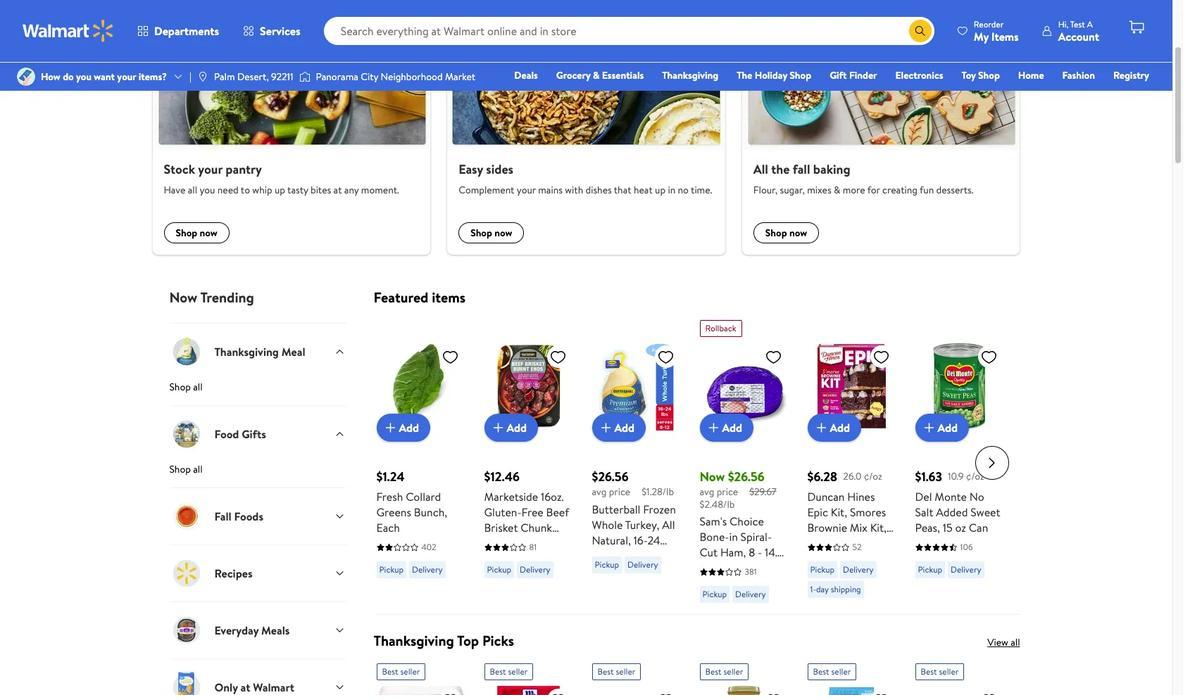 Task type: locate. For each thing, give the bounding box(es) containing it.
10.9
[[948, 470, 964, 484]]

seller up the ocean spray jellied cranberry sauce, 14 oz can image
[[616, 666, 636, 678]]

2 seller from the left
[[508, 666, 528, 678]]

2 add button from the left
[[484, 414, 538, 443]]

2 best from the left
[[490, 666, 506, 678]]

4 best from the left
[[705, 666, 722, 678]]

marketside 16oz. gluten-free beef brisket chunk burnt ends in sauce-naturally smoked image
[[484, 343, 572, 431]]

1 horizontal spatial shop now
[[471, 226, 512, 240]]

shop all link
[[169, 381, 345, 406], [169, 463, 345, 488]]

fall
[[793, 160, 810, 178]]

3 now from the left
[[789, 226, 807, 240]]

add to favorites list, french's original crispy fried onions, 6 oz salad toppings image
[[442, 693, 459, 696]]

thanksgiving for thanksgiving top picks
[[374, 632, 454, 651]]

do
[[63, 70, 74, 84]]

best up jiffy corn muffin mix, 8.5 oz image
[[813, 666, 829, 678]]

add button for duncan hines epic kit, smores brownie mix kit, 24.16 oz.
[[808, 414, 861, 443]]

add button up $1.24
[[376, 414, 430, 443]]

sam's
[[700, 514, 727, 530]]

1 horizontal spatial avg
[[700, 485, 714, 500]]

oz.
[[834, 536, 847, 552]]

1 avg from the left
[[592, 485, 607, 500]]

for
[[868, 183, 880, 197]]

 image right |
[[197, 71, 208, 82]]

up for complement
[[655, 183, 666, 197]]

& right grocery
[[593, 68, 600, 82]]

want
[[94, 70, 115, 84]]

up right heat
[[655, 183, 666, 197]]

add to cart image
[[382, 420, 399, 437], [490, 420, 507, 437]]

seller for french's original crispy fried onions, 6 oz salad toppings image at the left bottom
[[400, 666, 420, 678]]

0 vertical spatial shop all link
[[169, 381, 345, 406]]

seller up jiffy corn muffin mix, 8.5 oz image
[[831, 666, 851, 678]]

choice
[[730, 514, 764, 530]]

pickup down each
[[379, 564, 404, 576]]

& left the more
[[834, 183, 840, 197]]

2 best seller from the left
[[490, 666, 528, 678]]

4 best seller from the left
[[705, 666, 743, 678]]

now inside easy sides list item
[[495, 226, 512, 240]]

$29.67
[[750, 485, 777, 500]]

toy shop link
[[955, 68, 1006, 83]]

0 horizontal spatial all
[[662, 518, 675, 533]]

finder
[[849, 68, 877, 82]]

product group containing $6.28
[[808, 315, 896, 609]]

add to favorites list, butterball frozen whole turkey, all natural, 16-24 lbs., serves 8-12 image
[[657, 349, 674, 366]]

add
[[399, 421, 419, 436], [507, 421, 527, 436], [615, 421, 635, 436], [722, 421, 742, 436], [830, 421, 850, 436], [938, 421, 958, 436]]

$6.28 26.0 ¢/oz duncan hines epic kit, smores brownie mix kit, 24.16 oz.
[[808, 469, 887, 552]]

mccormick gravy mix - turkey naturally flavored, 0.87 oz gravies image
[[484, 687, 572, 696]]

jiffy corn muffin mix, 8.5 oz image
[[808, 687, 896, 696]]

butterball frozen whole turkey, all natural, 16-24 lbs., serves 8-12
[[592, 502, 676, 564]]

2 horizontal spatial  image
[[299, 70, 310, 84]]

2 ¢/oz from the left
[[966, 470, 985, 484]]

avg up the butterball
[[592, 485, 607, 500]]

in right 81
[[540, 536, 549, 552]]

salt
[[915, 505, 934, 521]]

1 horizontal spatial now
[[700, 469, 725, 486]]

each
[[376, 521, 400, 536]]

shop all link down thanksgiving meal
[[169, 381, 345, 406]]

hines
[[848, 490, 875, 505]]

best for jet-puffed mini marshmallows, 1 lb bag image
[[921, 666, 937, 678]]

now for now $26.56 avg price
[[700, 469, 725, 486]]

you left the need at top
[[200, 183, 215, 197]]

add to favorites list, jiffy corn muffin mix, 8.5 oz image
[[873, 693, 890, 696]]

seller for jet-puffed mini marshmallows, 1 lb bag image
[[939, 666, 959, 678]]

5 best from the left
[[813, 666, 829, 678]]

del
[[915, 490, 932, 505]]

in inside easy sides complement your mains with dishes that heat up in no time.
[[668, 183, 676, 197]]

16-
[[634, 533, 648, 549]]

0 horizontal spatial add to cart image
[[382, 420, 399, 437]]

seller up french's original crispy fried onions, 6 oz salad toppings image at the left bottom
[[400, 666, 420, 678]]

|
[[189, 70, 191, 84]]

¢/oz
[[864, 470, 882, 484], [966, 470, 985, 484]]

add up 10.9
[[938, 421, 958, 436]]

2 add to cart image from the left
[[705, 420, 722, 437]]

$12.46
[[484, 469, 520, 486]]

you
[[76, 70, 91, 84], [200, 183, 215, 197]]

381
[[745, 566, 757, 578]]

your right want
[[117, 70, 136, 84]]

thanksgiving up french's original crispy fried onions, 6 oz salad toppings image at the left bottom
[[374, 632, 454, 651]]

delivery down 381
[[735, 589, 766, 601]]

add to cart image up $1.24
[[382, 420, 399, 437]]

thanksgiving left "the"
[[662, 68, 719, 82]]

one debit link
[[1035, 87, 1095, 103]]

0 vertical spatial &
[[593, 68, 600, 82]]

add button up $26.56 avg price
[[592, 414, 646, 443]]

1 add from the left
[[399, 421, 419, 436]]

a
[[1087, 18, 1093, 30]]

add up now $26.56 avg price at right bottom
[[722, 421, 742, 436]]

¢/oz inside $1.63 10.9 ¢/oz del monte no salt added sweet peas, 15 oz can
[[966, 470, 985, 484]]

best seller for jiffy corn muffin mix, 8.5 oz image
[[813, 666, 851, 678]]

services
[[260, 23, 300, 39]]

1 horizontal spatial add to cart image
[[490, 420, 507, 437]]

$26.56 up $2.48/lb
[[728, 469, 765, 486]]

search icon image
[[915, 25, 926, 37]]

3 best from the left
[[598, 666, 614, 678]]

3 best seller from the left
[[598, 666, 636, 678]]

1 horizontal spatial your
[[198, 160, 223, 178]]

delivery down 402
[[412, 564, 443, 576]]

deals
[[514, 68, 538, 82]]

thanksgiving
[[662, 68, 719, 82], [214, 344, 279, 360], [374, 632, 454, 651]]

shop now down complement
[[471, 226, 512, 240]]

1 seller from the left
[[400, 666, 420, 678]]

¢/oz right 10.9
[[966, 470, 985, 484]]

product group
[[376, 315, 465, 609], [484, 315, 572, 609], [592, 315, 680, 609], [700, 315, 788, 609], [808, 315, 896, 609], [915, 315, 1003, 609], [376, 659, 465, 696], [484, 659, 572, 696], [592, 659, 680, 696], [700, 659, 788, 696], [808, 659, 896, 696], [915, 659, 1003, 696]]

3 add button from the left
[[592, 414, 646, 443]]

0 horizontal spatial  image
[[17, 68, 35, 86]]

whip
[[252, 183, 272, 197]]

kit,
[[831, 505, 847, 521], [870, 521, 887, 536]]

shop inside all the fall baking list item
[[765, 226, 787, 240]]

desert,
[[237, 70, 269, 84]]

1 add to cart image from the left
[[382, 420, 399, 437]]

add for duncan hines epic kit, smores brownie mix kit, 24.16 oz.
[[830, 421, 850, 436]]

best seller up french's original crispy fried onions, 6 oz salad toppings image at the left bottom
[[382, 666, 420, 678]]

0 horizontal spatial price
[[609, 485, 631, 500]]

1 horizontal spatial ¢/oz
[[966, 470, 985, 484]]

shop all link for gifts
[[169, 463, 345, 488]]

delivery left the 12
[[628, 559, 658, 571]]

how do you want your items?
[[41, 70, 167, 84]]

shop all
[[169, 381, 203, 395], [169, 463, 203, 477]]

seller for jiffy corn muffin mix, 8.5 oz image
[[831, 666, 851, 678]]

¢/oz for $6.28
[[864, 470, 882, 484]]

in inside $12.46 marketside 16oz. gluten-free beef brisket chunk burnt ends in sauce-naturally smoked
[[540, 536, 549, 552]]

food gifts
[[214, 427, 266, 442]]

1 up from the left
[[275, 183, 285, 197]]

add to cart image up now $26.56 avg price at right bottom
[[705, 420, 722, 437]]

shop now for have
[[176, 226, 218, 240]]

shop now inside stock your pantry "list item"
[[176, 226, 218, 240]]

thanksgiving for thanksgiving meal
[[214, 344, 279, 360]]

seller for the ocean spray jellied cranberry sauce, 14 oz can image
[[616, 666, 636, 678]]

thanksgiving top picks
[[374, 632, 514, 651]]

in left "spiral-"
[[729, 530, 738, 545]]

 image for panorama
[[299, 70, 310, 84]]

1 add to cart image from the left
[[598, 420, 615, 437]]

pickup down lb
[[703, 589, 727, 601]]

now inside stock your pantry "list item"
[[200, 226, 218, 240]]

all inside all the fall baking flour, sugar, mixes & more for creating fun desserts.
[[753, 160, 768, 178]]

0 horizontal spatial thanksgiving
[[214, 344, 279, 360]]

list
[[144, 0, 1029, 255]]

1 horizontal spatial price
[[717, 485, 738, 500]]

6 seller from the left
[[939, 666, 959, 678]]

2 vertical spatial thanksgiving
[[374, 632, 454, 651]]

1 vertical spatial your
[[198, 160, 223, 178]]

best seller up jiffy corn muffin mix, 8.5 oz image
[[813, 666, 851, 678]]

best up jet-puffed mini marshmallows, 1 lb bag image
[[921, 666, 937, 678]]

palm desert, 92211
[[214, 70, 293, 84]]

free
[[522, 505, 544, 521]]

2 vertical spatial your
[[517, 183, 536, 197]]

recipes
[[214, 566, 252, 582]]

your inside easy sides complement your mains with dishes that heat up in no time.
[[517, 183, 536, 197]]

best down the picks
[[490, 666, 506, 678]]

shop all link down gifts
[[169, 463, 345, 488]]

up inside easy sides complement your mains with dishes that heat up in no time.
[[655, 183, 666, 197]]

add button up 10.9
[[915, 414, 969, 443]]

seller for mccormick gravy mix - turkey naturally flavored, 0.87 oz gravies image on the left of the page
[[508, 666, 528, 678]]

add up 26.0
[[830, 421, 850, 436]]

now down sugar,
[[789, 226, 807, 240]]

your left mains
[[517, 183, 536, 197]]

1 vertical spatial now
[[700, 469, 725, 486]]

0 vertical spatial now
[[169, 288, 197, 307]]

0 vertical spatial you
[[76, 70, 91, 84]]

1 $26.56 from the left
[[592, 469, 629, 486]]

top
[[457, 632, 479, 651]]

best seller up mccormick gravy mix - turkey naturally flavored, 0.87 oz gravies image on the left of the page
[[490, 666, 528, 678]]

meal
[[282, 344, 305, 360]]

2 horizontal spatial in
[[729, 530, 738, 545]]

baking
[[813, 160, 851, 178]]

1 vertical spatial you
[[200, 183, 215, 197]]

2 up from the left
[[655, 183, 666, 197]]

best up french's original crispy fried onions, 6 oz salad toppings image at the left bottom
[[382, 666, 398, 678]]

list containing stock your pantry
[[144, 0, 1029, 255]]

fall foods
[[214, 509, 263, 525]]

now trending
[[169, 288, 254, 307]]

1 vertical spatial shop all
[[169, 463, 203, 477]]

fall
[[214, 509, 231, 525]]

4 add to cart image from the left
[[921, 420, 938, 437]]

1 shop all link from the top
[[169, 381, 345, 406]]

smores
[[850, 505, 886, 521]]

add button up $12.46
[[484, 414, 538, 443]]

greens
[[376, 505, 411, 521]]

5 best seller from the left
[[813, 666, 851, 678]]

2 price from the left
[[717, 485, 738, 500]]

0 vertical spatial your
[[117, 70, 136, 84]]

2 now from the left
[[495, 226, 512, 240]]

1 horizontal spatial thanksgiving
[[374, 632, 454, 651]]

6 add from the left
[[938, 421, 958, 436]]

kit, right mix
[[870, 521, 887, 536]]

0 horizontal spatial in
[[540, 536, 549, 552]]

add for fresh collard greens bunch, each
[[399, 421, 419, 436]]

1 horizontal spatial you
[[200, 183, 215, 197]]

services button
[[231, 14, 312, 48]]

add to favorites list, marketside 16oz. gluten-free beef brisket chunk burnt ends in sauce-naturally smoked image
[[550, 349, 567, 366]]

in left the no
[[668, 183, 676, 197]]

up
[[275, 183, 285, 197], [655, 183, 666, 197]]

now down the need at top
[[200, 226, 218, 240]]

delivery down 81
[[520, 564, 550, 576]]

easy
[[459, 160, 483, 178]]

price inside now $26.56 avg price
[[717, 485, 738, 500]]

product group containing $12.46
[[484, 315, 572, 609]]

now $26.56 avg price
[[700, 469, 765, 500]]

seller up mccormick gravy mix - turkey naturally flavored, 0.87 oz gravies image on the left of the page
[[508, 666, 528, 678]]

dishes
[[586, 183, 612, 197]]

all left the
[[753, 160, 768, 178]]

5 seller from the left
[[831, 666, 851, 678]]

1 horizontal spatial up
[[655, 183, 666, 197]]

1 price from the left
[[609, 485, 631, 500]]

add to cart image up $12.46
[[490, 420, 507, 437]]

add to cart image
[[598, 420, 615, 437], [705, 420, 722, 437], [813, 420, 830, 437], [921, 420, 938, 437]]

0 horizontal spatial $26.56
[[592, 469, 629, 486]]

everyday meals button
[[169, 602, 345, 659]]

thanksgiving left the meal
[[214, 344, 279, 360]]

 image left how
[[17, 68, 35, 86]]

shop inside easy sides list item
[[471, 226, 492, 240]]

2 add from the left
[[507, 421, 527, 436]]

add to favorites list, duncan hines epic kit, smores brownie mix kit, 24.16 oz. image
[[873, 349, 890, 366]]

3 shop now from the left
[[765, 226, 807, 240]]

how
[[41, 70, 60, 84]]

1 horizontal spatial all
[[753, 160, 768, 178]]

price up the sam's
[[717, 485, 738, 500]]

up inside stock your pantry have all you need to whip up tasty bites at any moment.
[[275, 183, 285, 197]]

monte
[[935, 490, 967, 505]]

shipping
[[831, 584, 861, 596]]

0 horizontal spatial now
[[200, 226, 218, 240]]

best for french's original crispy fried onions, 6 oz salad toppings image at the left bottom
[[382, 666, 398, 678]]

1 shop all from the top
[[169, 381, 203, 395]]

turkey,
[[625, 518, 659, 533]]

0 horizontal spatial now
[[169, 288, 197, 307]]

shop all link for meal
[[169, 381, 345, 406]]

1 horizontal spatial &
[[834, 183, 840, 197]]

brownie
[[808, 521, 847, 536]]

thanksgiving for thanksgiving
[[662, 68, 719, 82]]

6 best from the left
[[921, 666, 937, 678]]

product group containing $1.24
[[376, 315, 465, 609]]

5 add button from the left
[[808, 414, 861, 443]]

0 horizontal spatial shop now
[[176, 226, 218, 240]]

avg up the sam's
[[700, 485, 714, 500]]

2 avg from the left
[[700, 485, 714, 500]]

add up $12.46
[[507, 421, 527, 436]]

2 $26.56 from the left
[[728, 469, 765, 486]]

stock your pantry have all you need to whip up tasty bites at any moment.
[[164, 160, 399, 197]]

seller up 'heinz homestyle turkey gravy value size, 18 oz jar' image
[[724, 666, 743, 678]]

up right whip
[[275, 183, 285, 197]]

now for your
[[495, 226, 512, 240]]

thanksgiving inside thanksgiving link
[[662, 68, 719, 82]]

stock your pantry list item
[[144, 0, 439, 255]]

up for pantry
[[275, 183, 285, 197]]

french's original crispy fried onions, 6 oz salad toppings image
[[376, 687, 465, 696]]

3 seller from the left
[[616, 666, 636, 678]]

$26.56
[[592, 469, 629, 486], [728, 469, 765, 486]]

6 best seller from the left
[[921, 666, 959, 678]]

1 now from the left
[[200, 226, 218, 240]]

2 horizontal spatial thanksgiving
[[662, 68, 719, 82]]

now inside now $26.56 avg price
[[700, 469, 725, 486]]

best seller up 'heinz homestyle turkey gravy value size, 18 oz jar' image
[[705, 666, 743, 678]]

add for marketside 16oz. gluten-free beef brisket chunk burnt ends in sauce-naturally smoked
[[507, 421, 527, 436]]

1 vertical spatial thanksgiving
[[214, 344, 279, 360]]

you right do
[[76, 70, 91, 84]]

product group containing $26.56
[[592, 315, 680, 609]]

in
[[668, 183, 676, 197], [729, 530, 738, 545], [540, 536, 549, 552]]

add button up now $26.56 avg price at right bottom
[[700, 414, 754, 443]]

12
[[658, 549, 668, 564]]

shop now inside all the fall baking list item
[[765, 226, 807, 240]]

now
[[169, 288, 197, 307], [700, 469, 725, 486]]

butterball frozen whole turkey, all natural, 16-24 lbs., serves 8-12 image
[[592, 343, 680, 431]]

1 shop now from the left
[[176, 226, 218, 240]]

now left trending
[[169, 288, 197, 307]]

0 horizontal spatial &
[[593, 68, 600, 82]]

2 horizontal spatial now
[[789, 226, 807, 240]]

add to cart image up $26.56 avg price
[[598, 420, 615, 437]]

best seller up jet-puffed mini marshmallows, 1 lb bag image
[[921, 666, 959, 678]]

add to favorites list, jet-puffed mini marshmallows, 1 lb bag image
[[981, 693, 998, 696]]

essentials
[[602, 68, 644, 82]]

cart contains 0 items total amount $0.00 image
[[1128, 19, 1145, 36]]

price up the butterball
[[609, 485, 631, 500]]

chunk
[[521, 521, 552, 536]]

1 ¢/oz from the left
[[864, 470, 882, 484]]

shop now inside easy sides list item
[[471, 226, 512, 240]]

shop now down "have" in the top of the page
[[176, 226, 218, 240]]

¢/oz inside the $6.28 26.0 ¢/oz duncan hines epic kit, smores brownie mix kit, 24.16 oz.
[[864, 470, 882, 484]]

3 add from the left
[[615, 421, 635, 436]]

add to cart image up $6.28
[[813, 420, 830, 437]]

 image
[[17, 68, 35, 86], [299, 70, 310, 84], [197, 71, 208, 82]]

1 vertical spatial all
[[662, 518, 675, 533]]

heinz homestyle turkey gravy value size, 18 oz jar image
[[700, 687, 788, 696]]

now for now trending
[[169, 288, 197, 307]]

need
[[217, 183, 239, 197]]

 image right 92211 in the top left of the page
[[299, 70, 310, 84]]

now up $2.48/lb
[[700, 469, 725, 486]]

1 vertical spatial shop all link
[[169, 463, 345, 488]]

next slide for product carousel list image
[[975, 447, 1009, 481]]

1 horizontal spatial  image
[[197, 71, 208, 82]]

2 shop now from the left
[[471, 226, 512, 240]]

2 shop all from the top
[[169, 463, 203, 477]]

Search search field
[[324, 17, 935, 45]]

$26.56 up the butterball
[[592, 469, 629, 486]]

0 horizontal spatial you
[[76, 70, 91, 84]]

shop inside stock your pantry "list item"
[[176, 226, 197, 240]]

your up the need at top
[[198, 160, 223, 178]]

3 add to cart image from the left
[[813, 420, 830, 437]]

0 horizontal spatial your
[[117, 70, 136, 84]]

best up the ocean spray jellied cranberry sauce, 14 oz can image
[[598, 666, 614, 678]]

product group containing $1.63
[[915, 315, 1003, 609]]

everyday meals
[[214, 623, 290, 639]]

1 add button from the left
[[376, 414, 430, 443]]

2 horizontal spatial shop now
[[765, 226, 807, 240]]

5 add from the left
[[830, 421, 850, 436]]

0 vertical spatial thanksgiving
[[662, 68, 719, 82]]

kit, right epic
[[831, 505, 847, 521]]

best for mccormick gravy mix - turkey naturally flavored, 0.87 oz gravies image on the left of the page
[[490, 666, 506, 678]]

now inside all the fall baking list item
[[789, 226, 807, 240]]

best seller for the ocean spray jellied cranberry sauce, 14 oz can image
[[598, 666, 636, 678]]

shop all for food gifts
[[169, 463, 203, 477]]

rollback
[[705, 323, 736, 335]]

0 horizontal spatial ¢/oz
[[864, 470, 882, 484]]

0 horizontal spatial up
[[275, 183, 285, 197]]

1 horizontal spatial $26.56
[[728, 469, 765, 486]]

1 horizontal spatial now
[[495, 226, 512, 240]]

best seller up the ocean spray jellied cranberry sauce, 14 oz can image
[[598, 666, 636, 678]]

shop now down sugar,
[[765, 226, 807, 240]]

 image for palm
[[197, 71, 208, 82]]

add to favorites list, sam's choice bone-in spiral-cut ham, 8 - 14.6 lb image
[[765, 349, 782, 366]]

all right 24
[[662, 518, 675, 533]]

add up $1.24
[[399, 421, 419, 436]]

best
[[382, 666, 398, 678], [490, 666, 506, 678], [598, 666, 614, 678], [705, 666, 722, 678], [813, 666, 829, 678], [921, 666, 937, 678]]

8
[[749, 545, 755, 561]]

2 shop all link from the top
[[169, 463, 345, 488]]

1 best seller from the left
[[382, 666, 420, 678]]

creating
[[883, 183, 918, 197]]

$1.63
[[915, 469, 942, 486]]

add button up $6.28
[[808, 414, 861, 443]]

picks
[[482, 632, 514, 651]]

0 vertical spatial all
[[753, 160, 768, 178]]

1 horizontal spatial in
[[668, 183, 676, 197]]

0 horizontal spatial avg
[[592, 485, 607, 500]]

add to favorites list, mccormick gravy mix - turkey naturally flavored, 0.87 oz gravies image
[[550, 693, 567, 696]]

best up 'heinz homestyle turkey gravy value size, 18 oz jar' image
[[705, 666, 722, 678]]

seller up jet-puffed mini marshmallows, 1 lb bag image
[[939, 666, 959, 678]]

hi, test a account
[[1058, 18, 1099, 44]]

add to cart image up $1.63 on the right of the page
[[921, 420, 938, 437]]

¢/oz right 26.0
[[864, 470, 882, 484]]

peas,
[[915, 521, 940, 536]]

now down complement
[[495, 226, 512, 240]]

panorama
[[316, 70, 358, 84]]

best seller
[[382, 666, 420, 678], [490, 666, 528, 678], [598, 666, 636, 678], [705, 666, 743, 678], [813, 666, 851, 678], [921, 666, 959, 678]]

add up $26.56 avg price
[[615, 421, 635, 436]]

0 vertical spatial shop all
[[169, 381, 203, 395]]

mix
[[850, 521, 868, 536]]

4 seller from the left
[[724, 666, 743, 678]]

2 add to cart image from the left
[[490, 420, 507, 437]]

product group containing now $26.56
[[700, 315, 788, 609]]

2 horizontal spatial your
[[517, 183, 536, 197]]

moment.
[[361, 183, 399, 197]]

thanksgiving inside thanksgiving meal dropdown button
[[214, 344, 279, 360]]

1 best from the left
[[382, 666, 398, 678]]

1 vertical spatial &
[[834, 183, 840, 197]]

added
[[936, 505, 968, 521]]



Task type: describe. For each thing, give the bounding box(es) containing it.
0 horizontal spatial kit,
[[831, 505, 847, 521]]

epic
[[808, 505, 828, 521]]

best seller for french's original crispy fried onions, 6 oz salad toppings image at the left bottom
[[382, 666, 420, 678]]

best for the ocean spray jellied cranberry sauce, 14 oz can image
[[598, 666, 614, 678]]

any
[[344, 183, 359, 197]]

your inside stock your pantry have all you need to whip up tasty bites at any moment.
[[198, 160, 223, 178]]

shop now for baking
[[765, 226, 807, 240]]

naturally
[[517, 552, 562, 567]]

gift finder link
[[823, 68, 884, 83]]

my
[[974, 29, 989, 44]]

items
[[992, 29, 1019, 44]]

to
[[241, 183, 250, 197]]

sugar,
[[780, 183, 805, 197]]

mains
[[538, 183, 563, 197]]

shop now for your
[[471, 226, 512, 240]]

6 add button from the left
[[915, 414, 969, 443]]

registry one debit
[[1042, 68, 1149, 102]]

smoked
[[484, 567, 523, 583]]

in for marketside
[[540, 536, 549, 552]]

pickup down burnt
[[487, 564, 511, 576]]

delivery down 106
[[951, 564, 981, 576]]

 image for how
[[17, 68, 35, 86]]

trending
[[200, 288, 254, 307]]

departments
[[154, 23, 219, 39]]

pickup down natural,
[[595, 559, 619, 571]]

walmart image
[[23, 20, 114, 42]]

gift finder
[[830, 68, 877, 82]]

one
[[1042, 88, 1063, 102]]

52
[[853, 542, 862, 554]]

can
[[969, 521, 988, 536]]

8-
[[648, 549, 658, 564]]

fall foods button
[[169, 488, 345, 545]]

grocery
[[556, 68, 591, 82]]

hi,
[[1058, 18, 1069, 30]]

sides
[[486, 160, 513, 178]]

gluten-
[[484, 505, 522, 521]]

24.16
[[808, 536, 831, 552]]

bites
[[311, 183, 331, 197]]

1 horizontal spatial kit,
[[870, 521, 887, 536]]

in inside the sam's choice bone-in spiral- cut ham, 8 - 14.6 lb
[[729, 530, 738, 545]]

add to favorites list, del monte no salt added sweet peas, 15 oz can image
[[981, 349, 998, 366]]

$6.28
[[808, 469, 838, 486]]

sam's choice bone-in spiral-cut ham, 8 - 14.6 lb image
[[700, 343, 788, 431]]

$26.56 inside now $26.56 avg price
[[728, 469, 765, 486]]

departments button
[[125, 14, 231, 48]]

add to cart image for $12.46
[[490, 420, 507, 437]]

ham,
[[720, 545, 746, 561]]

flour,
[[753, 183, 778, 197]]

add button for marketside 16oz. gluten-free beef brisket chunk burnt ends in sauce-naturally smoked
[[484, 414, 538, 443]]

add button for butterball frozen whole turkey, all natural, 16-24 lbs., serves 8-12
[[592, 414, 646, 443]]

mixes
[[807, 183, 832, 197]]

that
[[614, 183, 631, 197]]

city
[[361, 70, 378, 84]]

easy sides list item
[[439, 0, 734, 255]]

featured
[[374, 288, 429, 307]]

106
[[960, 542, 973, 554]]

with
[[565, 183, 583, 197]]

walmart+
[[1107, 88, 1149, 102]]

gifts
[[242, 427, 266, 442]]

del monte no salt added sweet peas, 15 oz can image
[[915, 343, 1003, 431]]

best for 'heinz homestyle turkey gravy value size, 18 oz jar' image
[[705, 666, 722, 678]]

fresh collard greens bunch, each image
[[376, 343, 465, 431]]

you inside stock your pantry have all you need to whip up tasty bites at any moment.
[[200, 183, 215, 197]]

brisket
[[484, 521, 518, 536]]

serves
[[613, 549, 645, 564]]

add to cart image for del monte no salt added sweet peas, 15 oz can image
[[921, 420, 938, 437]]

home
[[1018, 68, 1044, 82]]

registry
[[1114, 68, 1149, 82]]

heat
[[634, 183, 653, 197]]

1-day shipping
[[810, 584, 861, 596]]

view all link
[[988, 636, 1020, 650]]

add button for fresh collard greens bunch, each
[[376, 414, 430, 443]]

best seller for jet-puffed mini marshmallows, 1 lb bag image
[[921, 666, 959, 678]]

cut
[[700, 545, 718, 561]]

avg inside $26.56 avg price
[[592, 485, 607, 500]]

pickup up day
[[810, 564, 835, 576]]

sweet
[[971, 505, 1001, 521]]

ends
[[514, 536, 538, 552]]

best seller for 'heinz homestyle turkey gravy value size, 18 oz jar' image
[[705, 666, 743, 678]]

shop inside the holiday shop link
[[790, 68, 811, 82]]

avg inside now $26.56 avg price
[[700, 485, 714, 500]]

items
[[432, 288, 466, 307]]

electronics link
[[889, 68, 950, 83]]

price inside $26.56 avg price
[[609, 485, 631, 500]]

all inside butterball frozen whole turkey, all natural, 16-24 lbs., serves 8-12
[[662, 518, 675, 533]]

add for butterball frozen whole turkey, all natural, 16-24 lbs., serves 8-12
[[615, 421, 635, 436]]

butterball
[[592, 502, 640, 518]]

now for have
[[200, 226, 218, 240]]

duncan hines epic kit, smores brownie mix kit, 24.16 oz. image
[[808, 343, 896, 431]]

$1.28/lb
[[642, 485, 674, 500]]

walmart+ link
[[1101, 87, 1156, 103]]

16oz.
[[541, 490, 564, 505]]

add to cart image for $1.24
[[382, 420, 399, 437]]

-
[[758, 545, 762, 561]]

collard
[[406, 490, 441, 505]]

all the fall baking flour, sugar, mixes & more for creating fun desserts.
[[753, 160, 974, 197]]

test
[[1070, 18, 1085, 30]]

Walmart Site-Wide search field
[[324, 17, 935, 45]]

ocean spray jellied cranberry sauce, 14 oz can image
[[592, 687, 680, 696]]

jet-puffed mini marshmallows, 1 lb bag image
[[915, 687, 1003, 696]]

beef
[[546, 505, 569, 521]]

recipes button
[[169, 545, 345, 602]]

$2.48/lb
[[700, 498, 735, 512]]

now for baking
[[789, 226, 807, 240]]

add to favorites list, ocean spray jellied cranberry sauce, 14 oz can image
[[657, 693, 674, 696]]

have
[[164, 183, 185, 197]]

best for jiffy corn muffin mix, 8.5 oz image
[[813, 666, 829, 678]]

all the fall baking list item
[[734, 0, 1029, 255]]

¢/oz for $1.63
[[966, 470, 985, 484]]

the
[[737, 68, 753, 82]]

shop all for thanksgiving meal
[[169, 381, 203, 395]]

in for sides
[[668, 183, 676, 197]]

add to cart image for sam's choice bone-in spiral-cut ham, 8 - 14.6 lb image at the right of page
[[705, 420, 722, 437]]

delivery down 52
[[843, 564, 874, 576]]

best seller for mccormick gravy mix - turkey naturally flavored, 0.87 oz gravies image on the left of the page
[[490, 666, 528, 678]]

& inside all the fall baking flour, sugar, mixes & more for creating fun desserts.
[[834, 183, 840, 197]]

$26.56 inside $26.56 avg price
[[592, 469, 629, 486]]

seller for 'heinz homestyle turkey gravy value size, 18 oz jar' image
[[724, 666, 743, 678]]

toy shop
[[962, 68, 1000, 82]]

add to cart image for butterball frozen whole turkey, all natural, 16-24 lbs., serves 8-12 image
[[598, 420, 615, 437]]

add to cart image for duncan hines epic kit, smores brownie mix kit, 24.16 oz. image
[[813, 420, 830, 437]]

4 add button from the left
[[700, 414, 754, 443]]

add to favorites list, heinz homestyle turkey gravy value size, 18 oz jar image
[[765, 693, 782, 696]]

view all
[[988, 636, 1020, 650]]

day
[[816, 584, 829, 596]]

add to favorites list, fresh collard greens bunch, each image
[[442, 349, 459, 366]]

$12.46 marketside 16oz. gluten-free beef brisket chunk burnt ends in sauce-naturally smoked
[[484, 469, 569, 583]]

featured items
[[374, 288, 466, 307]]

fun
[[920, 183, 934, 197]]

pantry
[[226, 160, 262, 178]]

92211
[[271, 70, 293, 84]]

fashion
[[1063, 68, 1095, 82]]

debit
[[1065, 88, 1089, 102]]

shop inside 'toy shop' link
[[978, 68, 1000, 82]]

duncan
[[808, 490, 845, 505]]

pickup down peas,
[[918, 564, 942, 576]]

time.
[[691, 183, 712, 197]]

24
[[648, 533, 660, 549]]

food gifts button
[[169, 406, 345, 463]]

no
[[970, 490, 984, 505]]

all inside stock your pantry have all you need to whip up tasty bites at any moment.
[[188, 183, 197, 197]]

4 add from the left
[[722, 421, 742, 436]]



Task type: vqa. For each thing, say whether or not it's contained in the screenshot.


